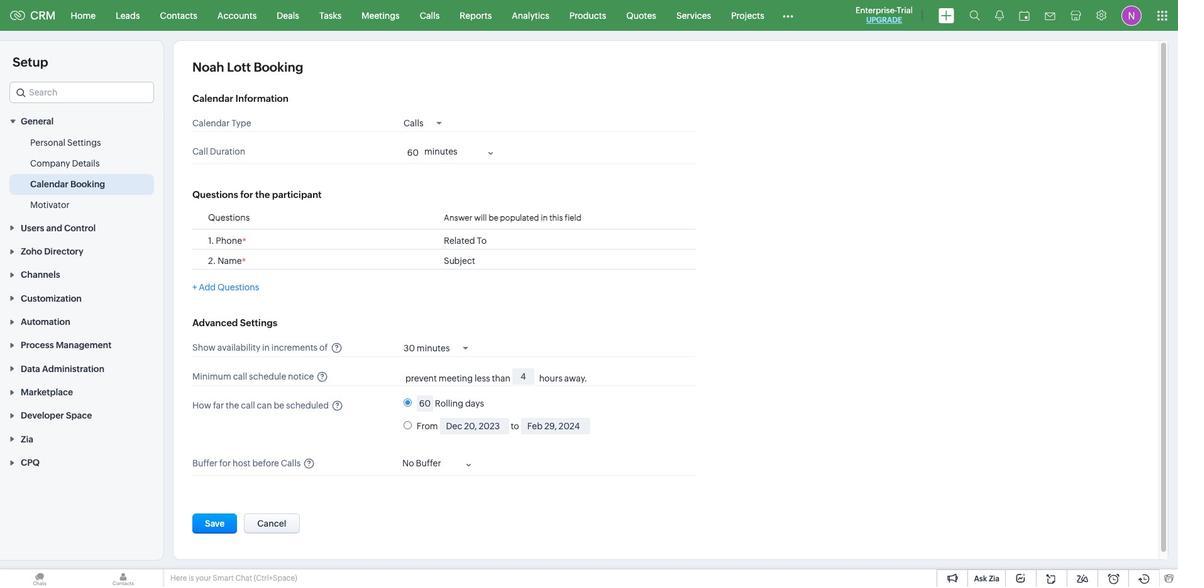 Task type: vqa. For each thing, say whether or not it's contained in the screenshot.
Minimum call schedule notice
yes



Task type: describe. For each thing, give the bounding box(es) containing it.
1 buffer from the left
[[192, 459, 218, 469]]

cpq button
[[0, 451, 164, 474]]

0 vertical spatial minutes
[[425, 147, 458, 157]]

30 minutes field
[[404, 342, 468, 353]]

details
[[72, 159, 100, 169]]

crm link
[[10, 9, 56, 22]]

no
[[403, 459, 414, 469]]

1 vertical spatial be
[[274, 401, 284, 411]]

projects link
[[722, 0, 775, 31]]

accounts
[[218, 10, 257, 20]]

meeting
[[439, 373, 473, 383]]

profile element
[[1115, 0, 1150, 31]]

rolling days
[[435, 399, 484, 409]]

customization button
[[0, 286, 164, 310]]

personal settings link
[[30, 137, 101, 149]]

calendar for calendar type
[[192, 118, 230, 128]]

signals element
[[988, 0, 1012, 31]]

how
[[192, 401, 211, 411]]

profile image
[[1122, 5, 1142, 25]]

add
[[199, 283, 216, 293]]

projects
[[732, 10, 765, 20]]

host
[[233, 459, 251, 469]]

minimum call schedule notice
[[192, 372, 314, 382]]

(ctrl+space)
[[254, 574, 297, 583]]

booking inside 'link'
[[70, 179, 105, 190]]

questions for questions
[[208, 213, 250, 223]]

enterprise-
[[856, 6, 897, 15]]

is
[[189, 574, 194, 583]]

the for far
[[226, 401, 239, 411]]

personal settings
[[30, 138, 101, 148]]

ask
[[975, 575, 988, 584]]

0 horizontal spatial in
[[262, 343, 270, 353]]

calendar image
[[1020, 10, 1030, 20]]

calls link
[[410, 0, 450, 31]]

create menu element
[[932, 0, 962, 31]]

of
[[320, 343, 328, 353]]

1 vertical spatial call
[[241, 401, 255, 411]]

search element
[[962, 0, 988, 31]]

schedule
[[249, 372, 286, 382]]

company details link
[[30, 157, 100, 170]]

crm
[[30, 9, 56, 22]]

setup
[[13, 55, 48, 69]]

products link
[[560, 0, 617, 31]]

search image
[[970, 10, 981, 21]]

1 horizontal spatial zia
[[989, 575, 1000, 584]]

for for questions
[[240, 190, 253, 200]]

noah
[[192, 60, 224, 74]]

buffer for host before calls
[[192, 459, 301, 469]]

+
[[192, 283, 197, 293]]

no buffer
[[403, 459, 441, 469]]

quotes link
[[617, 0, 667, 31]]

0 vertical spatial booking
[[254, 60, 303, 74]]

your
[[196, 574, 211, 583]]

automation button
[[0, 310, 164, 333]]

here
[[170, 574, 187, 583]]

advanced
[[192, 318, 238, 329]]

2
[[208, 256, 213, 266]]

contacts link
[[150, 0, 207, 31]]

calendar booking link
[[30, 178, 105, 191]]

zia button
[[0, 427, 164, 451]]

marketplace
[[21, 388, 73, 398]]

create menu image
[[939, 8, 955, 23]]

calendar information
[[192, 93, 289, 104]]

upgrade
[[867, 16, 903, 25]]

related
[[444, 236, 475, 246]]

company details
[[30, 159, 100, 169]]

home
[[71, 10, 96, 20]]

meetings link
[[352, 0, 410, 31]]

how far the call can be scheduled
[[192, 401, 329, 411]]

reports link
[[450, 0, 502, 31]]

MMM D, YYYY text field
[[440, 419, 509, 435]]

1 vertical spatial to
[[511, 422, 519, 432]]

from
[[417, 422, 438, 432]]

motivator link
[[30, 199, 70, 212]]

calls for calls field
[[404, 118, 424, 129]]

minimum
[[192, 372, 231, 382]]

deals
[[277, 10, 299, 20]]

questions for questions for the participant
[[192, 190, 238, 200]]

automation
[[21, 317, 70, 327]]

answer will be populated in this field
[[444, 213, 582, 223]]

calendar for calendar information
[[192, 93, 234, 104]]

than
[[492, 373, 511, 383]]

this
[[550, 213, 563, 223]]

general region
[[0, 133, 164, 216]]

services link
[[667, 0, 722, 31]]

settings for personal settings
[[67, 138, 101, 148]]

calls for calls link
[[420, 10, 440, 20]]

deals link
[[267, 0, 309, 31]]

show availability in increments of
[[192, 343, 328, 353]]

notice
[[288, 372, 314, 382]]

Other Modules field
[[775, 5, 802, 25]]

marketplace button
[[0, 380, 164, 404]]

2 vertical spatial questions
[[218, 283, 259, 293]]

process
[[21, 341, 54, 351]]

calendar for calendar booking
[[30, 179, 68, 190]]

related to
[[444, 236, 487, 246]]

before
[[252, 459, 279, 469]]

motivator
[[30, 200, 70, 210]]

30
[[404, 343, 415, 353]]

reports
[[460, 10, 492, 20]]

prevent
[[406, 373, 437, 383]]

ask zia
[[975, 575, 1000, 584]]

noah lott booking
[[192, 60, 303, 74]]

developer space button
[[0, 404, 164, 427]]

enterprise-trial upgrade
[[856, 6, 913, 25]]

zoho
[[21, 247, 42, 257]]

general
[[21, 117, 54, 127]]



Task type: locate. For each thing, give the bounding box(es) containing it.
buffer
[[192, 459, 218, 469], [416, 459, 441, 469]]

mails image
[[1045, 12, 1056, 20]]

1 . phone
[[208, 236, 242, 246]]

products
[[570, 10, 607, 20]]

call left can
[[241, 401, 255, 411]]

0 horizontal spatial be
[[274, 401, 284, 411]]

minutes inside field
[[417, 343, 450, 353]]

2 vertical spatial calls
[[281, 459, 301, 469]]

zoho directory button
[[0, 239, 164, 263]]

. left name
[[213, 256, 216, 266]]

. left phone
[[211, 236, 214, 246]]

None button
[[192, 514, 237, 534], [244, 514, 300, 534], [192, 514, 237, 534], [244, 514, 300, 534]]

in
[[541, 213, 548, 223], [262, 343, 270, 353]]

0 horizontal spatial booking
[[70, 179, 105, 190]]

quotes
[[627, 10, 657, 20]]

far
[[213, 401, 224, 411]]

booking
[[254, 60, 303, 74], [70, 179, 105, 190]]

1 horizontal spatial settings
[[240, 318, 277, 329]]

None text field
[[401, 145, 423, 161]]

0 vertical spatial settings
[[67, 138, 101, 148]]

leads
[[116, 10, 140, 20]]

advanced settings
[[192, 318, 277, 329]]

1 horizontal spatial buffer
[[416, 459, 441, 469]]

minutes down calls field
[[425, 147, 458, 157]]

booking up information
[[254, 60, 303, 74]]

0 horizontal spatial settings
[[67, 138, 101, 148]]

to
[[477, 236, 487, 246], [511, 422, 519, 432]]

and
[[46, 223, 62, 233]]

in right availability
[[262, 343, 270, 353]]

accounts link
[[207, 0, 267, 31]]

None field
[[9, 82, 154, 103]]

for left host
[[219, 459, 231, 469]]

settings for advanced settings
[[240, 318, 277, 329]]

questions down name
[[218, 283, 259, 293]]

1 vertical spatial in
[[262, 343, 270, 353]]

. for 2
[[213, 256, 216, 266]]

channels button
[[0, 263, 164, 286]]

questions down call duration
[[192, 190, 238, 200]]

1 vertical spatial the
[[226, 401, 239, 411]]

0 vertical spatial call
[[233, 372, 247, 382]]

home link
[[61, 0, 106, 31]]

calendar inside 'link'
[[30, 179, 68, 190]]

0 vertical spatial .
[[211, 236, 214, 246]]

calendar up motivator "link"
[[30, 179, 68, 190]]

0 horizontal spatial the
[[226, 401, 239, 411]]

meetings
[[362, 10, 400, 20]]

less
[[475, 373, 490, 383]]

calendar up call duration
[[192, 118, 230, 128]]

here is your smart chat (ctrl+space)
[[170, 574, 297, 583]]

1 horizontal spatial the
[[255, 190, 270, 200]]

2 vertical spatial calendar
[[30, 179, 68, 190]]

be right will
[[489, 213, 499, 223]]

for down duration
[[240, 190, 253, 200]]

0 vertical spatial questions
[[192, 190, 238, 200]]

questions
[[192, 190, 238, 200], [208, 213, 250, 223], [218, 283, 259, 293]]

.
[[211, 236, 214, 246], [213, 256, 216, 266]]

1 horizontal spatial for
[[240, 190, 253, 200]]

1 horizontal spatial be
[[489, 213, 499, 223]]

will
[[474, 213, 487, 223]]

settings inside personal settings link
[[67, 138, 101, 148]]

1 vertical spatial settings
[[240, 318, 277, 329]]

for
[[240, 190, 253, 200], [219, 459, 231, 469]]

developer
[[21, 411, 64, 421]]

users and control
[[21, 223, 96, 233]]

populated
[[500, 213, 539, 223]]

1 vertical spatial calls
[[404, 118, 424, 129]]

0 vertical spatial to
[[477, 236, 487, 246]]

channels
[[21, 270, 60, 280]]

1
[[208, 236, 211, 246]]

2 buffer from the left
[[416, 459, 441, 469]]

phone
[[216, 236, 242, 246]]

availability
[[217, 343, 261, 353]]

1 vertical spatial for
[[219, 459, 231, 469]]

company
[[30, 159, 70, 169]]

analytics
[[512, 10, 550, 20]]

None radio
[[404, 399, 412, 407], [404, 422, 412, 430], [404, 399, 412, 407], [404, 422, 412, 430]]

call duration
[[192, 147, 245, 157]]

1 vertical spatial booking
[[70, 179, 105, 190]]

1 horizontal spatial to
[[511, 422, 519, 432]]

1 vertical spatial .
[[213, 256, 216, 266]]

0 horizontal spatial zia
[[21, 435, 33, 445]]

0 vertical spatial be
[[489, 213, 499, 223]]

1 horizontal spatial in
[[541, 213, 548, 223]]

type
[[232, 118, 251, 128]]

0 vertical spatial calendar
[[192, 93, 234, 104]]

30 minutes
[[404, 343, 450, 353]]

. for 1
[[211, 236, 214, 246]]

0 vertical spatial calls
[[420, 10, 440, 20]]

process management
[[21, 341, 112, 351]]

mails element
[[1038, 1, 1064, 30]]

1 vertical spatial minutes
[[417, 343, 450, 353]]

0 vertical spatial in
[[541, 213, 548, 223]]

calendar type
[[192, 118, 251, 128]]

hours
[[539, 373, 563, 383]]

to right related
[[477, 236, 487, 246]]

0 vertical spatial zia
[[21, 435, 33, 445]]

personal
[[30, 138, 65, 148]]

settings up details
[[67, 138, 101, 148]]

control
[[64, 223, 96, 233]]

subject
[[444, 256, 475, 266]]

0 horizontal spatial for
[[219, 459, 231, 469]]

contacts
[[160, 10, 197, 20]]

buffer left host
[[192, 459, 218, 469]]

0 horizontal spatial to
[[477, 236, 487, 246]]

1 horizontal spatial booking
[[254, 60, 303, 74]]

away.
[[565, 373, 588, 383]]

questions up phone
[[208, 213, 250, 223]]

process management button
[[0, 333, 164, 357]]

tasks
[[319, 10, 342, 20]]

users and control button
[[0, 216, 164, 239]]

2 . name
[[208, 256, 242, 266]]

services
[[677, 10, 712, 20]]

settings up show availability in increments of
[[240, 318, 277, 329]]

MMM D, YYYY text field
[[521, 419, 590, 435]]

answer
[[444, 213, 473, 223]]

calendar up calendar type
[[192, 93, 234, 104]]

directory
[[44, 247, 83, 257]]

0 vertical spatial the
[[255, 190, 270, 200]]

trial
[[897, 6, 913, 15]]

to right mmm d, yyyy text field
[[511, 422, 519, 432]]

zia right ask
[[989, 575, 1000, 584]]

contacts image
[[84, 570, 163, 587]]

in left this at top left
[[541, 213, 548, 223]]

be right can
[[274, 401, 284, 411]]

minutes right 30
[[417, 343, 450, 353]]

signals image
[[996, 10, 1005, 21]]

data
[[21, 364, 40, 374]]

zia up cpq
[[21, 435, 33, 445]]

call left schedule
[[233, 372, 247, 382]]

Search text field
[[10, 82, 153, 103]]

0 horizontal spatial buffer
[[192, 459, 218, 469]]

prevent meeting less than
[[406, 373, 511, 383]]

participant
[[272, 190, 322, 200]]

1 vertical spatial zia
[[989, 575, 1000, 584]]

1 vertical spatial calendar
[[192, 118, 230, 128]]

0 vertical spatial for
[[240, 190, 253, 200]]

chats image
[[0, 570, 79, 587]]

space
[[66, 411, 92, 421]]

zia
[[21, 435, 33, 445], [989, 575, 1000, 584]]

settings
[[67, 138, 101, 148], [240, 318, 277, 329]]

data administration button
[[0, 357, 164, 380]]

increments
[[272, 343, 318, 353]]

the left participant at the top of the page
[[255, 190, 270, 200]]

can
[[257, 401, 272, 411]]

1 vertical spatial questions
[[208, 213, 250, 223]]

days
[[465, 399, 484, 409]]

management
[[56, 341, 112, 351]]

booking down details
[[70, 179, 105, 190]]

customization
[[21, 294, 82, 304]]

chat
[[235, 574, 252, 583]]

+ add questions link
[[192, 283, 259, 293]]

None text field
[[513, 369, 535, 385], [417, 396, 433, 412], [513, 369, 535, 385], [417, 396, 433, 412]]

calls inside field
[[404, 118, 424, 129]]

buffer right no
[[416, 459, 441, 469]]

zia inside dropdown button
[[21, 435, 33, 445]]

the right far
[[226, 401, 239, 411]]

field
[[565, 213, 582, 223]]

minutes
[[425, 147, 458, 157], [417, 343, 450, 353]]

leads link
[[106, 0, 150, 31]]

information
[[236, 93, 289, 104]]

for for buffer
[[219, 459, 231, 469]]

scheduled
[[286, 401, 329, 411]]

Calls field
[[404, 118, 442, 129]]

the for for
[[255, 190, 270, 200]]



